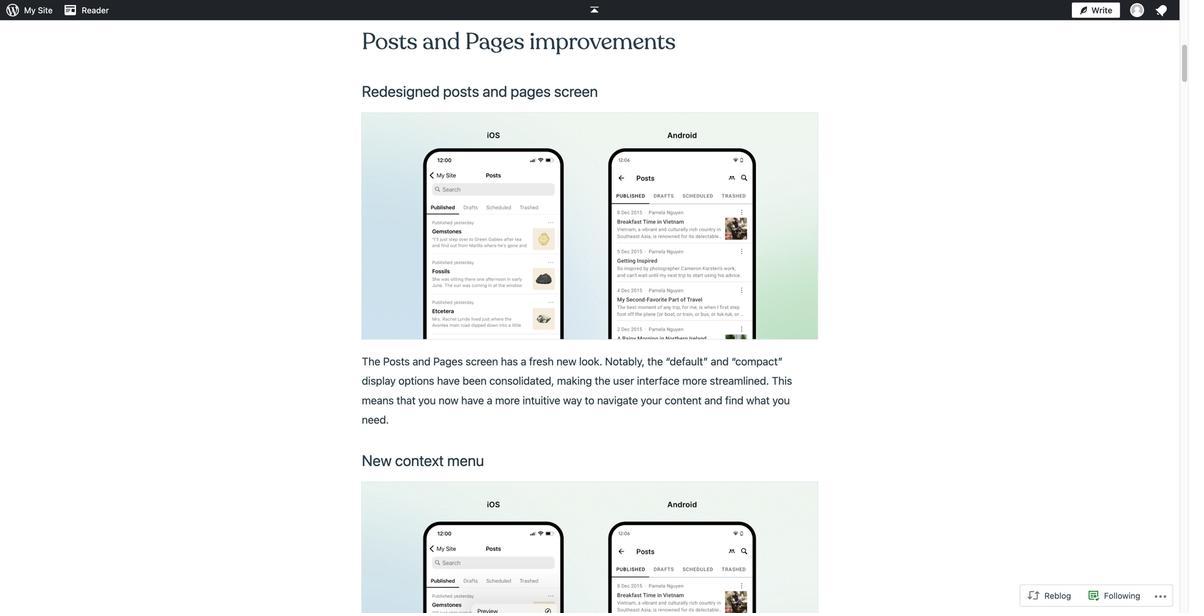 Task type: vqa. For each thing, say whether or not it's contained in the screenshot.
MANAGE YOUR NOTIFICATIONS icon
no



Task type: locate. For each thing, give the bounding box(es) containing it.
look.
[[579, 355, 603, 368]]

1 horizontal spatial screen
[[554, 82, 598, 100]]

a right has
[[521, 355, 527, 368]]

1 you from the left
[[418, 394, 436, 406]]

screen up been
[[466, 355, 498, 368]]

you right that
[[418, 394, 436, 406]]

have
[[437, 374, 460, 387], [461, 394, 484, 406]]

0 vertical spatial more
[[683, 374, 707, 387]]

you
[[418, 394, 436, 406], [773, 394, 790, 406]]

0 horizontal spatial screen
[[466, 355, 498, 368]]

1 vertical spatial the
[[595, 374, 611, 387]]

screen right pages in the left of the page
[[554, 82, 598, 100]]

0 horizontal spatial more
[[495, 394, 520, 406]]

and right the posts
[[483, 82, 507, 100]]

0 horizontal spatial the
[[595, 374, 611, 387]]

0 vertical spatial a
[[521, 355, 527, 368]]

user
[[613, 374, 634, 387]]

0 horizontal spatial you
[[418, 394, 436, 406]]

"default"
[[666, 355, 708, 368]]

posts right the
[[383, 355, 410, 368]]

1 vertical spatial posts
[[383, 355, 410, 368]]

redesigned
[[362, 82, 440, 100]]

reblog
[[1045, 591, 1072, 600]]

1 vertical spatial more
[[495, 394, 520, 406]]

screenshot of new context menu on jetpack mobile app, for both ios and android. image
[[362, 482, 818, 613]]

0 vertical spatial the
[[648, 355, 663, 368]]

pages
[[465, 27, 525, 56]]

fresh
[[529, 355, 554, 368]]

have up now
[[437, 374, 460, 387]]

content
[[665, 394, 702, 406]]

1 horizontal spatial you
[[773, 394, 790, 406]]

your
[[641, 394, 662, 406]]

a
[[521, 355, 527, 368], [487, 394, 493, 406]]

1 horizontal spatial have
[[461, 394, 484, 406]]

"compact"
[[732, 355, 783, 368]]

0 vertical spatial have
[[437, 374, 460, 387]]

and pages
[[413, 355, 463, 368]]

new context menu
[[362, 452, 484, 469]]

the up interface
[[648, 355, 663, 368]]

posts up redesigned
[[362, 27, 418, 56]]

and
[[423, 27, 460, 56], [483, 82, 507, 100], [711, 355, 729, 368], [705, 394, 723, 406]]

1 horizontal spatial more
[[683, 374, 707, 387]]

options
[[399, 374, 434, 387]]

1 horizontal spatial a
[[521, 355, 527, 368]]

my site
[[24, 5, 53, 15]]

new
[[557, 355, 577, 368]]

0 vertical spatial screen
[[554, 82, 598, 100]]

need.
[[362, 413, 389, 426]]

what
[[747, 394, 770, 406]]

intuitive
[[523, 394, 561, 406]]

1 vertical spatial screen
[[466, 355, 498, 368]]

top image
[[588, 3, 598, 13]]

screen
[[554, 82, 598, 100], [466, 355, 498, 368]]

the left user
[[595, 374, 611, 387]]

the
[[648, 355, 663, 368], [595, 374, 611, 387]]

this
[[772, 374, 792, 387]]

screenshot of new "posts" screen on ios and android jetpack apps. image
[[362, 113, 818, 339]]

you down "this"
[[773, 394, 790, 406]]

1 horizontal spatial the
[[648, 355, 663, 368]]

and up the streamlined.
[[711, 355, 729, 368]]

more down "default"
[[683, 374, 707, 387]]

1 vertical spatial a
[[487, 394, 493, 406]]

have down been
[[461, 394, 484, 406]]

my site link
[[0, 0, 58, 20]]

notably,
[[605, 355, 645, 368]]

more down consolidated,
[[495, 394, 520, 406]]

0 vertical spatial posts
[[362, 27, 418, 56]]

a down consolidated,
[[487, 394, 493, 406]]

None search field
[[58, 30, 1085, 69]]

the posts and pages screen has a fresh new look. notably, the "default" and "compact" display options have been consolidated, making the user interface more streamlined. this means that you now have a more intuitive way to navigate your content and find what you need.
[[362, 355, 792, 426]]

0 horizontal spatial a
[[487, 394, 493, 406]]

posts
[[362, 27, 418, 56], [383, 355, 410, 368]]

more
[[683, 374, 707, 387], [495, 394, 520, 406]]

navigate
[[597, 394, 638, 406]]



Task type: describe. For each thing, give the bounding box(es) containing it.
that
[[397, 394, 416, 406]]

been
[[463, 374, 487, 387]]

context
[[395, 452, 444, 469]]

following link
[[1084, 585, 1146, 606]]

reblog link
[[1025, 585, 1077, 606]]

menu
[[447, 452, 484, 469]]

improvements
[[530, 27, 676, 56]]

my
[[24, 5, 36, 15]]

toolbar navigation
[[0, 0, 1172, 20]]

2 you from the left
[[773, 394, 790, 406]]

find
[[725, 394, 744, 406]]

posts and pages improvements
[[362, 27, 676, 56]]

reader link
[[58, 0, 114, 20]]

pages
[[511, 82, 551, 100]]

redesigned posts and pages screen
[[362, 82, 598, 100]]

write
[[1092, 5, 1113, 15]]

means
[[362, 394, 394, 406]]

reader
[[82, 5, 109, 15]]

write link
[[1072, 3, 1120, 18]]

posts
[[443, 82, 479, 100]]

screen inside the posts and pages screen has a fresh new look. notably, the "default" and "compact" display options have been consolidated, making the user interface more streamlined. this means that you now have a more intuitive way to navigate your content and find what you need.
[[466, 355, 498, 368]]

new
[[362, 452, 392, 469]]

to
[[585, 394, 595, 406]]

following
[[1104, 591, 1141, 600]]

site
[[38, 5, 53, 15]]

display
[[362, 374, 396, 387]]

and left the find
[[705, 394, 723, 406]]

now
[[439, 394, 459, 406]]

streamlined.
[[710, 374, 769, 387]]

1 vertical spatial have
[[461, 394, 484, 406]]

interface
[[637, 374, 680, 387]]

consolidated,
[[490, 374, 554, 387]]

posts inside the posts and pages screen has a fresh new look. notably, the "default" and "compact" display options have been consolidated, making the user interface more streamlined. this means that you now have a more intuitive way to navigate your content and find what you need.
[[383, 355, 410, 368]]

way
[[563, 394, 582, 406]]

and up the posts
[[423, 27, 460, 56]]

bell image
[[1154, 3, 1164, 13]]

the
[[362, 355, 380, 368]]

making
[[557, 374, 592, 387]]

0 horizontal spatial have
[[437, 374, 460, 387]]

has
[[501, 355, 518, 368]]



